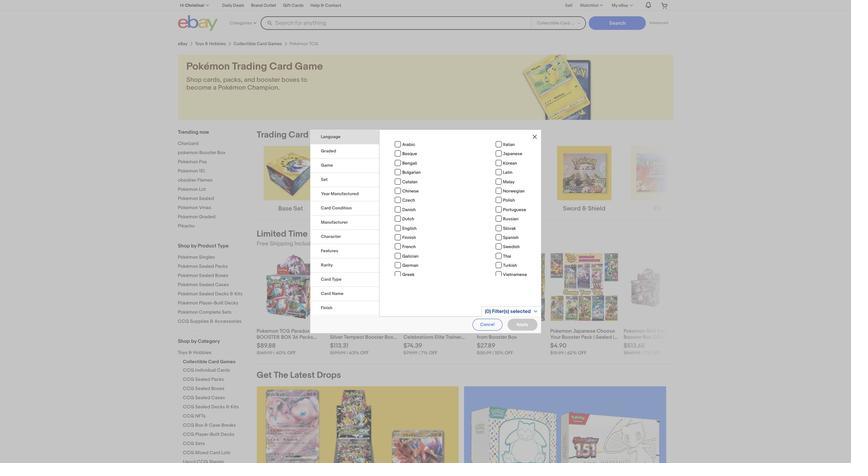 Task type: locate. For each thing, give the bounding box(es) containing it.
set inside the (0) filter(s) selected dialog
[[321, 177, 328, 183]]

1 paradox from the left
[[291, 328, 310, 335]]

ccg left case
[[183, 423, 194, 429]]

sword & shield image
[[557, 146, 612, 201]]

sealed inside charizard pokemon booster box pokemon psa pokemon 151 obsidian flames pokemon lot pokemon sealed pokemon vmax pokemon graded pikachu
[[199, 196, 214, 202]]

| left "62%"
[[565, 350, 566, 356]]

0 vertical spatial built
[[214, 300, 224, 306]]

packs right box at left bottom
[[300, 334, 313, 341]]

toys inside toys & hobbies collectible card games ccg individual cards ccg sealed packs ccg sealed boxes ccg sealed cases ccg sealed decks & kits ccg nfts ccg box & case breaks ccg player-built decks ccg sets ccg mixed card lots
[[178, 350, 188, 356]]

off inside $113.31 $199.99 | 43% off
[[360, 350, 369, 356]]

0 horizontal spatial rift
[[311, 328, 319, 335]]

1 vertical spatial kits
[[231, 404, 239, 410]]

| right available
[[613, 334, 615, 341]]

ccg individual cards link
[[183, 368, 248, 374]]

box inside the 1x evolutions booster pack from booster box $27.89 $32.99 | 15% off
[[508, 334, 517, 341]]

cards up ccg sealed packs 'link' at left
[[217, 368, 230, 374]]

0 horizontal spatial pack
[[527, 328, 538, 335]]

charizard
[[178, 141, 199, 147]]

brand outlet
[[251, 3, 276, 8]]

player- inside pokémon singles pokémon sealed packs pokémon sealed boxes pokémon sealed cases pokémon sealed decks & kits pokémon player-built decks pokémon complete sets ccg supplies & accessories
[[199, 300, 214, 306]]

ccg mixed card lots link
[[183, 450, 248, 457]]

sealed inside pokemon japanese choose your booster pack | sealed | multiple packs available
[[596, 334, 612, 341]]

packs inside pokemon japanese choose your booster pack | sealed | multiple packs available
[[570, 341, 584, 347]]

sets up 'mixed'
[[195, 441, 205, 447]]

shield
[[588, 205, 606, 213], [374, 328, 388, 335]]

booster right tempest
[[365, 334, 384, 341]]

off inside $74.39 $79.99 | 7% off
[[429, 350, 438, 356]]

2 by from the top
[[191, 339, 197, 345]]

toys for toys & hobbies collectible card games ccg individual cards ccg sealed packs ccg sealed boxes ccg sealed cases ccg sealed decks & kits ccg nfts ccg box & case breaks ccg player-built decks ccg sets ccg mixed card lots
[[178, 350, 188, 356]]

toys & hobbies link down ebay home image
[[195, 41, 226, 47]]

kits up breaks
[[231, 404, 239, 410]]

| left 43%
[[347, 350, 348, 356]]

trading inside the pokémon trading card game shop cards, packs, and booster boxes to become a pokémon champion.
[[232, 61, 267, 73]]

0 horizontal spatial set
[[294, 205, 303, 213]]

sealed left the factory
[[596, 334, 612, 341]]

by for category
[[191, 339, 197, 345]]

packs
[[215, 264, 228, 270], [300, 334, 313, 341], [337, 341, 351, 347], [570, 341, 584, 347], [211, 377, 224, 383]]

0 vertical spatial deals
[[233, 3, 244, 8]]

box inside toys & hobbies collectible card games ccg individual cards ccg sealed packs ccg sealed boxes ccg sealed cases ccg sealed decks & kits ccg nfts ccg box & case breaks ccg player-built decks ccg sets ccg mixed card lots
[[195, 423, 203, 429]]

0 horizontal spatial type
[[218, 243, 229, 249]]

built inside pokémon singles pokémon sealed packs pokémon sealed boxes pokémon sealed cases pokémon sealed decks & kits pokémon player-built decks pokémon complete sets ccg supplies & accessories
[[214, 300, 224, 306]]

1 vertical spatial hobbies
[[193, 350, 212, 356]]

ebay inside the account navigation
[[619, 3, 629, 8]]

off for $113.31
[[360, 350, 369, 356]]

ccg down ccg sealed packs 'link' at left
[[183, 386, 194, 392]]

finnish
[[402, 235, 416, 241]]

pack
[[527, 328, 538, 335], [581, 334, 593, 341]]

shop for product
[[178, 243, 190, 249]]

toys & hobbies link down 'category'
[[178, 350, 243, 357]]

1 vertical spatial boxes
[[211, 386, 225, 392]]

off right 40%
[[287, 350, 296, 356]]

pikachu link
[[178, 223, 248, 230]]

gift cards link
[[283, 2, 304, 10]]

ebay home image
[[178, 15, 218, 31]]

new up 40%
[[274, 341, 284, 347]]

toys & hobbies collectible card games ccg individual cards ccg sealed packs ccg sealed boxes ccg sealed cases ccg sealed decks & kits ccg nfts ccg box & case breaks ccg player-built decks ccg sets ccg mixed card lots
[[178, 350, 239, 456]]

pokemon japanese choose your booster pack | sealed | multiple packs available image
[[550, 254, 618, 322]]

36
[[293, 334, 298, 341], [330, 341, 336, 347]]

1 horizontal spatial graded
[[321, 149, 336, 154]]

by left 'category'
[[191, 339, 197, 345]]

moon
[[512, 205, 528, 213]]

**sealed pokemon celebrations elite trainer box** kid icarus
[[404, 328, 461, 347]]

0 horizontal spatial paradox
[[291, 328, 310, 335]]

box**
[[404, 341, 416, 347]]

hobbies inside toys & hobbies collectible card games ccg individual cards ccg sealed packs ccg sealed boxes ccg sealed cases ccg sealed decks & kits ccg nfts ccg box & case breaks ccg player-built decks ccg sets ccg mixed card lots
[[193, 350, 212, 356]]

$32.99
[[477, 350, 492, 356]]

| inside $74.39 $79.99 | 7% off
[[419, 350, 420, 356]]

sets inside toys & hobbies collectible card games ccg individual cards ccg sealed packs ccg sealed boxes ccg sealed cases ccg sealed decks & kits ccg nfts ccg box & case breaks ccg player-built decks ccg sets ccg mixed card lots
[[195, 441, 205, 447]]

36 right box at left bottom
[[293, 334, 298, 341]]

0 horizontal spatial sets
[[195, 441, 205, 447]]

0 vertical spatial type
[[218, 243, 229, 249]]

$549.95 text field
[[624, 350, 641, 356]]

1 horizontal spatial ebay
[[619, 3, 629, 8]]

1 vertical spatial sword
[[353, 328, 368, 335]]

36 inside pokemon tcg paradox rift booster box 36 packs sealed new
[[293, 334, 298, 341]]

1 vertical spatial sets
[[195, 441, 205, 447]]

2 paradox from the left
[[657, 328, 676, 335]]

2 7% from the left
[[644, 350, 651, 356]]

booster
[[257, 334, 280, 341]]

2 off from the left
[[360, 350, 369, 356]]

hobbies down ebay home image
[[209, 41, 226, 47]]

paradox inside pokemon sv4 paradox rift booster box case (6 boxes) factory sealed in stock!
[[657, 328, 676, 335]]

sealed down "pokémon sealed cases" link
[[199, 291, 214, 297]]

by left the product
[[191, 243, 197, 249]]

hobbies down shop by category
[[193, 350, 212, 356]]

off for $74.39
[[429, 350, 438, 356]]

packs up "62%"
[[570, 341, 584, 347]]

$199.99 text field
[[330, 350, 346, 356]]

0 vertical spatial set
[[321, 177, 328, 183]]

1 vertical spatial player-
[[195, 432, 210, 438]]

new
[[274, 341, 284, 347], [352, 341, 362, 347]]

1 vertical spatial shop
[[178, 243, 190, 249]]

0 vertical spatial kits
[[235, 291, 243, 297]]

sealed
[[647, 341, 666, 347]]

help
[[311, 3, 320, 8]]

set right base
[[294, 205, 303, 213]]

packs inside the pokemon sword & shield silver tempest booster box 36 packs new sealed
[[337, 341, 351, 347]]

tab list containing language
[[311, 130, 379, 444]]

None text field
[[257, 387, 459, 464]]

latin
[[503, 170, 513, 175]]

built down pokémon sealed decks & kits link
[[214, 300, 224, 306]]

1 horizontal spatial shield
[[588, 205, 606, 213]]

1 horizontal spatial type
[[332, 277, 342, 282]]

1 horizontal spatial new
[[352, 341, 362, 347]]

boxes down pokémon sealed packs link
[[215, 273, 228, 279]]

0 horizontal spatial toys
[[178, 350, 188, 356]]

(6
[[667, 334, 672, 341]]

1 horizontal spatial deals
[[310, 229, 332, 240]]

$79.99 text field
[[404, 350, 418, 356]]

hobbies for toys & hobbies
[[209, 41, 226, 47]]

toys down shop by category
[[178, 350, 188, 356]]

1x
[[477, 328, 481, 335]]

flames
[[198, 177, 213, 183]]

1 vertical spatial built
[[210, 432, 220, 438]]

0 vertical spatial player-
[[199, 300, 214, 306]]

off for $4.90
[[578, 350, 587, 356]]

1 horizontal spatial sword
[[563, 205, 581, 213]]

pack left choose
[[581, 334, 593, 341]]

1 by from the top
[[191, 243, 197, 249]]

pack inside the 1x evolutions booster pack from booster box $27.89 $32.99 | 15% off
[[527, 328, 538, 335]]

card left language
[[289, 130, 309, 140]]

booster up $4.90 $12.99 | 62% off
[[562, 334, 580, 341]]

off right 43%
[[360, 350, 369, 356]]

french
[[402, 244, 416, 250]]

malay
[[503, 179, 515, 185]]

pokemon tcg paradox rift booster box 36 packs sealed new image
[[266, 254, 316, 322]]

| inside $513.65 $549.95 | 7% off
[[642, 350, 643, 356]]

sets up accessories
[[222, 310, 232, 315]]

box left box** at the bottom left of page
[[385, 334, 394, 341]]

card up ccg individual cards link
[[208, 359, 219, 365]]

packs down pokémon singles link
[[215, 264, 228, 270]]

1 horizontal spatial set
[[321, 177, 328, 183]]

| right $79.99
[[419, 350, 420, 356]]

1 vertical spatial type
[[332, 277, 342, 282]]

& inside the account navigation
[[321, 3, 324, 8]]

1 vertical spatial by
[[191, 339, 197, 345]]

off inside $4.90 $12.99 | 62% off
[[578, 350, 587, 356]]

box down 'nfts'
[[195, 423, 203, 429]]

pokémon sealed boxes link
[[178, 273, 248, 279]]

2 vertical spatial shop
[[178, 339, 190, 345]]

box left case
[[643, 334, 652, 341]]

card down rarity
[[321, 277, 331, 282]]

boxes
[[282, 76, 300, 84]]

ccg left 'mixed'
[[183, 450, 194, 456]]

japanese up korean
[[503, 151, 523, 157]]

pokemon vmax link
[[178, 205, 248, 211]]

1 horizontal spatial paradox
[[657, 328, 676, 335]]

player- up complete
[[199, 300, 214, 306]]

japanese up available
[[573, 328, 596, 335]]

cases down ccg sealed boxes 'link'
[[211, 395, 225, 401]]

1 vertical spatial cards
[[217, 368, 230, 374]]

deals right daily
[[233, 3, 244, 8]]

0 vertical spatial sword
[[563, 205, 581, 213]]

0 vertical spatial japanese
[[503, 151, 523, 157]]

collectible inside toys & hobbies collectible card games ccg individual cards ccg sealed packs ccg sealed boxes ccg sealed cases ccg sealed decks & kits ccg nfts ccg box & case breaks ccg player-built decks ccg sets ccg mixed card lots
[[183, 359, 207, 365]]

banner
[[178, 0, 674, 33]]

year manufactured
[[321, 191, 359, 197]]

game inside the (0) filter(s) selected dialog
[[321, 163, 333, 168]]

1 vertical spatial graded
[[199, 214, 216, 220]]

cards inside toys & hobbies collectible card games ccg individual cards ccg sealed packs ccg sealed boxes ccg sealed cases ccg sealed decks & kits ccg nfts ccg box & case breaks ccg player-built decks ccg sets ccg mixed card lots
[[217, 368, 230, 374]]

shop left 'category'
[[178, 339, 190, 345]]

deals up included
[[310, 229, 332, 240]]

ccg sealed decks & kits link
[[183, 404, 248, 411]]

box
[[217, 150, 225, 156], [385, 334, 394, 341], [508, 334, 517, 341], [643, 334, 652, 341], [195, 423, 203, 429]]

None text field
[[464, 387, 667, 464]]

cases inside toys & hobbies collectible card games ccg individual cards ccg sealed packs ccg sealed boxes ccg sealed cases ccg sealed decks & kits ccg nfts ccg box & case breaks ccg player-built decks ccg sets ccg mixed card lots
[[211, 395, 225, 401]]

| left 40%
[[274, 350, 275, 356]]

features
[[321, 248, 338, 254]]

0 vertical spatial trading
[[232, 61, 267, 73]]

by for product
[[191, 243, 197, 249]]

shop by product type
[[178, 243, 229, 249]]

0 vertical spatial toys
[[195, 41, 204, 47]]

gift cards
[[283, 3, 304, 8]]

polish
[[503, 198, 515, 203]]

language
[[321, 134, 341, 140]]

(0) filter(s) selected button
[[482, 307, 541, 317]]

sword inside the pokemon sword & shield silver tempest booster box 36 packs new sealed
[[353, 328, 368, 335]]

paradox up in
[[657, 328, 676, 335]]

set up year
[[321, 177, 328, 183]]

2 rift from the left
[[677, 328, 685, 335]]

off right 15%
[[505, 350, 513, 356]]

rift inside pokemon sv4 paradox rift booster box case (6 boxes) factory sealed in stock!
[[677, 328, 685, 335]]

packs inside pokemon tcg paradox rift booster box 36 packs sealed new
[[300, 334, 313, 341]]

sealed right $113.31 at left bottom
[[363, 341, 380, 347]]

1 horizontal spatial cards
[[292, 3, 304, 8]]

ccg
[[178, 319, 189, 325], [183, 368, 194, 374], [183, 377, 194, 383], [183, 386, 194, 392], [183, 395, 194, 401], [183, 404, 194, 410], [183, 414, 194, 419], [183, 423, 194, 429], [183, 432, 194, 438], [183, 441, 194, 447], [183, 450, 194, 456]]

1 vertical spatial set
[[294, 205, 303, 213]]

7% inside $74.39 $79.99 | 7% off
[[421, 350, 428, 356]]

shop left "cards,"
[[186, 76, 202, 84]]

None submit
[[589, 16, 646, 30]]

0 horizontal spatial japanese
[[503, 151, 523, 157]]

sealed down ccg sealed packs 'link' at left
[[195, 386, 210, 392]]

0 horizontal spatial deals
[[233, 3, 244, 8]]

5 off from the left
[[578, 350, 587, 356]]

booster up $513.65
[[624, 334, 642, 341]]

6 off from the left
[[652, 350, 661, 356]]

0 vertical spatial boxes
[[215, 273, 228, 279]]

my
[[612, 3, 618, 8]]

outlet
[[264, 3, 276, 8]]

collectible up "individual" at the bottom left of the page
[[183, 359, 207, 365]]

off right "62%"
[[578, 350, 587, 356]]

1 horizontal spatial collectible
[[234, 41, 256, 47]]

1 off from the left
[[287, 350, 296, 356]]

ccg box & case breaks link
[[183, 423, 248, 429]]

czech
[[402, 198, 415, 203]]

3 off from the left
[[429, 350, 438, 356]]

name
[[332, 291, 344, 297]]

0 vertical spatial cases
[[215, 282, 229, 288]]

graded down vmax
[[199, 214, 216, 220]]

pokemon sword & shield silver tempest booster box 36 packs new sealed image
[[339, 254, 390, 322]]

rift inside pokemon tcg paradox rift booster box 36 packs sealed new
[[311, 328, 319, 335]]

pokémon singles pokémon sealed packs pokémon sealed boxes pokémon sealed cases pokémon sealed decks & kits pokémon player-built decks pokémon complete sets ccg supplies & accessories
[[178, 255, 243, 325]]

ebay right my
[[619, 3, 629, 8]]

decks down breaks
[[221, 432, 235, 438]]

sealed up the $149.99
[[257, 341, 273, 347]]

0 vertical spatial hobbies
[[209, 41, 226, 47]]

0 vertical spatial game
[[295, 61, 323, 73]]

boxes inside pokémon singles pokémon sealed packs pokémon sealed boxes pokémon sealed cases pokémon sealed decks & kits pokémon player-built decks pokémon complete sets ccg supplies & accessories
[[215, 273, 228, 279]]

thai
[[503, 254, 511, 259]]

1 vertical spatial shield
[[374, 328, 388, 335]]

card type
[[321, 277, 342, 282]]

2 new from the left
[[352, 341, 362, 347]]

$12.99 text field
[[550, 350, 564, 356]]

7% inside $513.65 $549.95 | 7% off
[[644, 350, 651, 356]]

sword inside sword & shield link
[[563, 205, 581, 213]]

1 horizontal spatial japanese
[[573, 328, 596, 335]]

pokémon sealed decks & kits link
[[178, 291, 248, 298]]

0 vertical spatial by
[[191, 243, 197, 249]]

off inside $513.65 $549.95 | 7% off
[[652, 350, 661, 356]]

cards inside the account navigation
[[292, 3, 304, 8]]

1 rift from the left
[[311, 328, 319, 335]]

1 vertical spatial games
[[220, 359, 236, 365]]

sealed down pokémon sealed boxes link
[[199, 282, 214, 288]]

kits down "pokémon sealed cases" link
[[235, 291, 243, 297]]

& inside the pokemon sword & shield silver tempest booster box 36 packs new sealed
[[369, 328, 373, 335]]

cases down pokémon sealed boxes link
[[215, 282, 229, 288]]

and
[[244, 76, 255, 84]]

booster
[[257, 76, 280, 84]]

paradox inside pokemon tcg paradox rift booster box 36 packs sealed new
[[291, 328, 310, 335]]

tab list inside the (0) filter(s) selected dialog
[[311, 130, 379, 444]]

daily
[[222, 3, 232, 8]]

tab list
[[311, 130, 379, 444]]

type inside tab list
[[332, 277, 342, 282]]

packs down ccg individual cards link
[[211, 377, 224, 383]]

ccg sets link
[[183, 441, 248, 448]]

slovak
[[503, 226, 516, 231]]

1 horizontal spatial pack
[[581, 334, 593, 341]]

limited time deals free shipping included
[[257, 229, 332, 247]]

lot
[[199, 187, 206, 192]]

1 horizontal spatial sets
[[222, 310, 232, 315]]

rift for $89.88
[[311, 328, 319, 335]]

0 horizontal spatial sword
[[353, 328, 368, 335]]

0 vertical spatial shop
[[186, 76, 202, 84]]

1 vertical spatial japanese
[[573, 328, 596, 335]]

type up name
[[332, 277, 342, 282]]

graded down language
[[321, 149, 336, 154]]

1 vertical spatial deals
[[310, 229, 332, 240]]

1 horizontal spatial toys
[[195, 41, 204, 47]]

ebay
[[619, 3, 629, 8], [178, 41, 188, 47]]

norwegian
[[503, 189, 525, 194]]

1 horizontal spatial rift
[[677, 328, 685, 335]]

off down "icarus"
[[429, 350, 438, 356]]

rift left silver at the bottom of page
[[311, 328, 319, 335]]

1 7% from the left
[[421, 350, 428, 356]]

shield inside sword & shield link
[[588, 205, 606, 213]]

1 vertical spatial cases
[[211, 395, 225, 401]]

4 off from the left
[[505, 350, 513, 356]]

0 vertical spatial collectible
[[234, 41, 256, 47]]

my ebay link
[[608, 1, 636, 10]]

1 vertical spatial toys
[[178, 350, 188, 356]]

set
[[321, 177, 328, 183], [294, 205, 303, 213]]

trading
[[232, 61, 267, 73], [257, 130, 287, 140]]

0 horizontal spatial games
[[220, 359, 236, 365]]

0 vertical spatial cards
[[292, 3, 304, 8]]

$113.31 $199.99 | 43% off
[[330, 343, 369, 356]]

1 horizontal spatial 7%
[[644, 350, 651, 356]]

| inside the 1x evolutions booster pack from booster box $27.89 $32.99 | 15% off
[[493, 350, 494, 356]]

type
[[218, 243, 229, 249], [332, 277, 342, 282]]

rift up stock!
[[677, 328, 685, 335]]

0 horizontal spatial shield
[[374, 328, 388, 335]]

1 horizontal spatial 36
[[330, 341, 336, 347]]

0 vertical spatial shield
[[588, 205, 606, 213]]

your
[[550, 334, 561, 341]]

2 vertical spatial game
[[321, 163, 333, 168]]

1 vertical spatial ebay
[[178, 41, 188, 47]]

included
[[295, 241, 318, 247]]

toys right ebay link
[[195, 41, 204, 47]]

shop for category
[[178, 339, 190, 345]]

built
[[214, 300, 224, 306], [210, 432, 220, 438]]

sealed down ccg sealed boxes 'link'
[[195, 395, 210, 401]]

36 up $199.99
[[330, 341, 336, 347]]

off for $89.88
[[287, 350, 296, 356]]

0 horizontal spatial graded
[[199, 214, 216, 220]]

0 vertical spatial graded
[[321, 149, 336, 154]]

pokemon inside pokemon tcg paradox rift booster box 36 packs sealed new
[[257, 328, 278, 335]]

0 horizontal spatial 36
[[293, 334, 298, 341]]

(0) filter(s) selected dialog
[[0, 0, 851, 464]]

ccg left supplies
[[178, 319, 189, 325]]

0 horizontal spatial collectible
[[183, 359, 207, 365]]

paradox right tcg
[[291, 328, 310, 335]]

selected
[[511, 309, 531, 315]]

new up 43%
[[352, 341, 362, 347]]

0 horizontal spatial new
[[274, 341, 284, 347]]

watchlist
[[580, 3, 599, 8]]

kits inside pokémon singles pokémon sealed packs pokémon sealed boxes pokémon sealed cases pokémon sealed decks & kits pokémon player-built decks pokémon complete sets ccg supplies & accessories
[[235, 291, 243, 297]]

player- inside toys & hobbies collectible card games ccg individual cards ccg sealed packs ccg sealed boxes ccg sealed cases ccg sealed decks & kits ccg nfts ccg box & case breaks ccg player-built decks ccg sets ccg mixed card lots
[[195, 432, 210, 438]]

new inside the pokemon sword & shield silver tempest booster box 36 packs new sealed
[[352, 341, 362, 347]]

0 horizontal spatial 7%
[[421, 350, 428, 356]]

7% down sealed
[[644, 350, 651, 356]]

daily deals link
[[222, 2, 244, 10]]

games inside toys & hobbies collectible card games ccg individual cards ccg sealed packs ccg sealed boxes ccg sealed cases ccg sealed decks & kits ccg nfts ccg box & case breaks ccg player-built decks ccg sets ccg mixed card lots
[[220, 359, 236, 365]]

player- down case
[[195, 432, 210, 438]]

0 vertical spatial ebay
[[619, 3, 629, 8]]

game
[[295, 61, 323, 73], [311, 130, 335, 140], [321, 163, 333, 168]]

tab
[[311, 316, 379, 330]]

1 horizontal spatial games
[[268, 41, 282, 47]]

nfts
[[195, 414, 206, 419]]

1 vertical spatial collectible
[[183, 359, 207, 365]]

0 horizontal spatial cards
[[217, 368, 230, 374]]

paradox for $89.88
[[291, 328, 310, 335]]

7% down kid
[[421, 350, 428, 356]]

hobbies
[[209, 41, 226, 47], [193, 350, 212, 356]]

pack down apply
[[527, 328, 538, 335]]

box down charizard link
[[217, 150, 225, 156]]

sealed inside the pokemon sword & shield silver tempest booster box 36 packs new sealed
[[363, 341, 380, 347]]

| left 15%
[[493, 350, 494, 356]]

sealed up vmax
[[199, 196, 214, 202]]

sun & moon
[[494, 205, 528, 213]]

1 new from the left
[[274, 341, 284, 347]]

booster inside pokemon japanese choose your booster pack | sealed | multiple packs available
[[562, 334, 580, 341]]

0 vertical spatial sets
[[222, 310, 232, 315]]

pokémon trading card game shop cards, packs, and booster boxes to become a pokémon champion.
[[186, 61, 323, 92]]

singles
[[199, 255, 215, 260]]

$32.99 text field
[[477, 350, 492, 356]]

| right $549.95 text box
[[642, 350, 643, 356]]

shop down the 'pikachu'
[[178, 243, 190, 249]]

off inside $89.88 $149.99 | 40% off
[[287, 350, 296, 356]]

category
[[198, 339, 220, 345]]

collectible up the pokémon trading card game shop cards, packs, and booster boxes to become a pokémon champion.
[[234, 41, 256, 47]]

ccg supplies & accessories link
[[178, 319, 248, 325]]

ex
[[654, 205, 662, 213]]

toys
[[195, 41, 204, 47], [178, 350, 188, 356]]

shop by category
[[178, 339, 220, 345]]

game inside the pokémon trading card game shop cards, packs, and booster boxes to become a pokémon champion.
[[295, 61, 323, 73]]

ccg down ccg individual cards link
[[183, 377, 194, 383]]

individual
[[195, 368, 216, 374]]



Task type: vqa. For each thing, say whether or not it's contained in the screenshot.


Task type: describe. For each thing, give the bounding box(es) containing it.
ccg down ccg box & case breaks link
[[183, 432, 194, 438]]

neo
[[346, 205, 358, 213]]

graded inside charizard pokemon booster box pokemon psa pokemon 151 obsidian flames pokemon lot pokemon sealed pokemon vmax pokemon graded pikachu
[[199, 214, 216, 220]]

deals inside the account navigation
[[233, 3, 244, 8]]

packs inside toys & hobbies collectible card games ccg individual cards ccg sealed packs ccg sealed boxes ccg sealed cases ccg sealed decks & kits ccg nfts ccg box & case breaks ccg player-built decks ccg sets ccg mixed card lots
[[211, 377, 224, 383]]

**sealed
[[404, 328, 423, 335]]

packs inside pokémon singles pokémon sealed packs pokémon sealed boxes pokémon sealed cases pokémon sealed decks & kits pokémon player-built decks pokémon complete sets ccg supplies & accessories
[[215, 264, 228, 270]]

ex image
[[631, 146, 685, 201]]

free
[[257, 241, 269, 247]]

trending
[[178, 129, 198, 136]]

7% for $513.65
[[644, 350, 651, 356]]

built inside toys & hobbies collectible card games ccg individual cards ccg sealed packs ccg sealed boxes ccg sealed cases ccg sealed decks & kits ccg nfts ccg box & case breaks ccg player-built decks ccg sets ccg mixed card lots
[[210, 432, 220, 438]]

$74.39
[[404, 343, 422, 350]]

36 inside the pokemon sword & shield silver tempest booster box 36 packs new sealed
[[330, 341, 336, 347]]

your shopping cart image
[[661, 2, 669, 9]]

shipping
[[270, 241, 293, 247]]

off for $513.65
[[652, 350, 661, 356]]

sealed down singles
[[199, 264, 214, 270]]

in
[[667, 341, 672, 347]]

choose
[[597, 328, 615, 335]]

base set image
[[264, 146, 318, 201]]

pokemon 151 link
[[178, 168, 248, 175]]

pack inside pokemon japanese choose your booster pack | sealed | multiple packs available
[[581, 334, 593, 341]]

rift for $513.65
[[677, 328, 685, 335]]

elite
[[435, 334, 445, 341]]

vietnamese
[[503, 272, 527, 278]]

bulgarian
[[402, 170, 421, 175]]

1 vertical spatial toys & hobbies link
[[178, 350, 243, 357]]

toys & hobbies
[[195, 41, 226, 47]]

booster inside the pokemon sword & shield silver tempest booster box 36 packs new sealed
[[365, 334, 384, 341]]

| inside $113.31 $199.99 | 43% off
[[347, 350, 348, 356]]

$513.65 $549.95 | 7% off
[[624, 343, 661, 356]]

supplies
[[190, 319, 209, 325]]

$4.90
[[550, 343, 567, 350]]

pokémon player-built decks link
[[178, 300, 248, 307]]

to
[[301, 76, 307, 84]]

my ebay
[[612, 3, 629, 8]]

$79.99
[[404, 350, 418, 356]]

boxes inside toys & hobbies collectible card games ccg individual cards ccg sealed packs ccg sealed boxes ccg sealed cases ccg sealed decks & kits ccg nfts ccg box & case breaks ccg player-built decks ccg sets ccg mixed card lots
[[211, 386, 225, 392]]

pokemon inside the pokemon sword & shield silver tempest booster box 36 packs new sealed
[[330, 328, 352, 335]]

psa
[[199, 159, 207, 165]]

1 vertical spatial trading
[[257, 130, 287, 140]]

condition
[[332, 206, 352, 211]]

off inside the 1x evolutions booster pack from booster box $27.89 $32.99 | 15% off
[[505, 350, 513, 356]]

| inside $89.88 $149.99 | 40% off
[[274, 350, 275, 356]]

booster inside pokemon sv4 paradox rift booster box case (6 boxes) factory sealed in stock!
[[624, 334, 642, 341]]

ccg down ccg sealed boxes 'link'
[[183, 395, 194, 401]]

ccg sealed boxes link
[[183, 386, 248, 393]]

ccg sealed packs link
[[183, 377, 248, 383]]

graded inside the (0) filter(s) selected dialog
[[321, 149, 336, 154]]

banner containing sell
[[178, 0, 674, 33]]

7% for $74.39
[[421, 350, 428, 356]]

sv4
[[647, 328, 656, 335]]

box inside charizard pokemon booster box pokemon psa pokemon 151 obsidian flames pokemon lot pokemon sealed pokemon vmax pokemon graded pikachu
[[217, 150, 225, 156]]

sealed inside pokemon tcg paradox rift booster box 36 packs sealed new
[[257, 341, 273, 347]]

sealed up 'nfts'
[[195, 404, 210, 410]]

generations
[[337, 130, 386, 140]]

a
[[213, 84, 217, 92]]

shop inside the pokémon trading card game shop cards, packs, and booster boxes to become a pokémon champion.
[[186, 76, 202, 84]]

accessories
[[215, 319, 242, 325]]

pokémon singles link
[[178, 255, 248, 261]]

brand outlet link
[[251, 2, 276, 10]]

decks down "pokémon sealed cases" link
[[215, 291, 229, 297]]

**sealed pokemon celebrations elite trainer box** kid icarus image
[[404, 262, 472, 313]]

swedish
[[503, 244, 520, 250]]

tab inside the (0) filter(s) selected dialog
[[311, 316, 379, 330]]

box inside the pokemon sword & shield silver tempest booster box 36 packs new sealed
[[385, 334, 394, 341]]

card down year
[[321, 206, 331, 211]]

box inside pokemon sv4 paradox rift booster box case (6 boxes) factory sealed in stock!
[[643, 334, 652, 341]]

pokemon sv4 paradox rift booster box case (6 boxes) factory sealed in stock! image
[[624, 267, 692, 308]]

neo genesis image
[[337, 146, 391, 201]]

| left choose
[[594, 334, 595, 341]]

paradox for $513.65
[[657, 328, 676, 335]]

pokemon inside pokemon japanese choose your booster pack | sealed | multiple packs available
[[550, 328, 572, 335]]

icarus
[[426, 341, 440, 347]]

advanced
[[650, 20, 668, 25]]

pokémon complete sets link
[[178, 310, 248, 316]]

ccg left 'nfts'
[[183, 414, 194, 419]]

$89.88
[[257, 343, 276, 350]]

ccg left "individual" at the bottom left of the page
[[183, 368, 194, 374]]

xy image
[[410, 146, 465, 201]]

cards,
[[203, 76, 222, 84]]

card left name
[[321, 291, 331, 297]]

product
[[198, 243, 217, 249]]

factory
[[624, 341, 646, 347]]

151
[[199, 168, 205, 174]]

drops
[[317, 371, 341, 381]]

ebay link
[[178, 41, 188, 47]]

advanced link
[[646, 16, 672, 30]]

sun & moon image
[[484, 146, 538, 201]]

| inside $4.90 $12.99 | 62% off
[[565, 350, 566, 356]]

(0) filter(s) selected
[[485, 309, 531, 315]]

evolutions
[[483, 328, 506, 335]]

ccg inside pokémon singles pokémon sealed packs pokémon sealed boxes pokémon sealed cases pokémon sealed decks & kits pokémon player-built decks pokémon complete sets ccg supplies & accessories
[[178, 319, 189, 325]]

account navigation
[[178, 0, 674, 11]]

complete
[[199, 310, 221, 315]]

shield inside the pokemon sword & shield silver tempest booster box 36 packs new sealed
[[374, 328, 388, 335]]

breaks
[[221, 423, 236, 429]]

deals inside limited time deals free shipping included
[[310, 229, 332, 240]]

russian
[[503, 217, 519, 222]]

sealed down "individual" at the bottom left of the page
[[195, 377, 210, 383]]

0 vertical spatial toys & hobbies link
[[195, 41, 226, 47]]

ccg down "ccg player-built decks" link
[[183, 441, 194, 447]]

box
[[281, 334, 292, 341]]

booster down apply
[[507, 328, 526, 335]]

turkish
[[503, 263, 517, 269]]

decks down ccg sealed cases 'link'
[[211, 404, 225, 410]]

japanese inside the (0) filter(s) selected dialog
[[503, 151, 523, 157]]

booster inside charizard pokemon booster box pokemon psa pokemon 151 obsidian flames pokemon lot pokemon sealed pokemon vmax pokemon graded pikachu
[[199, 150, 216, 156]]

toys for toys & hobbies
[[195, 41, 204, 47]]

pokemon booster box link
[[178, 150, 248, 156]]

now
[[200, 129, 209, 136]]

arabic
[[402, 142, 415, 148]]

catalan
[[402, 179, 418, 185]]

new inside pokemon tcg paradox rift booster box 36 packs sealed new
[[274, 341, 284, 347]]

sell link
[[562, 3, 576, 8]]

manufactured
[[331, 191, 359, 197]]

pokemon
[[178, 150, 198, 156]]

$149.99 text field
[[257, 350, 273, 356]]

cancel
[[480, 322, 495, 328]]

kits inside toys & hobbies collectible card games ccg individual cards ccg sealed packs ccg sealed boxes ccg sealed cases ccg sealed decks & kits ccg nfts ccg box & case breaks ccg player-built decks ccg sets ccg mixed card lots
[[231, 404, 239, 410]]

character
[[321, 234, 341, 240]]

pokemon inside **sealed pokemon celebrations elite trainer box** kid icarus
[[425, 328, 446, 335]]

0 vertical spatial games
[[268, 41, 282, 47]]

decks up accessories
[[225, 300, 238, 306]]

genesis
[[359, 205, 383, 213]]

pokemon japanese choose your booster pack | sealed | multiple packs available
[[550, 328, 615, 347]]

collectible card games
[[234, 41, 282, 47]]

kid
[[417, 341, 425, 347]]

sealed down pokémon sealed packs link
[[199, 273, 214, 279]]

apply button
[[508, 319, 538, 331]]

english
[[402, 226, 417, 231]]

finish
[[321, 306, 333, 311]]

$12.99
[[550, 350, 564, 356]]

sets inside pokémon singles pokémon sealed packs pokémon sealed boxes pokémon sealed cases pokémon sealed decks & kits pokémon player-built decks pokémon complete sets ccg supplies & accessories
[[222, 310, 232, 315]]

card up the pokémon trading card game shop cards, packs, and booster boxes to become a pokémon champion.
[[257, 41, 267, 47]]

from
[[477, 334, 488, 341]]

pokemon inside pokemon sv4 paradox rift booster box case (6 boxes) factory sealed in stock!
[[624, 328, 646, 335]]

spanish
[[503, 235, 519, 241]]

$4.90 $12.99 | 62% off
[[550, 343, 587, 356]]

sun
[[494, 205, 505, 213]]

booster up the $27.89
[[489, 334, 507, 341]]

1x evolutions booster pack from booster box image
[[477, 254, 545, 322]]

1 vertical spatial game
[[311, 130, 335, 140]]

base set link
[[257, 146, 325, 213]]

cases inside pokémon singles pokémon sealed packs pokémon sealed boxes pokémon sealed cases pokémon sealed decks & kits pokémon player-built decks pokémon complete sets ccg supplies & accessories
[[215, 282, 229, 288]]

apply
[[517, 322, 528, 328]]

card down ccg sets link
[[210, 450, 220, 456]]

neo genesis
[[346, 205, 383, 213]]

lots
[[221, 450, 231, 456]]

card inside the pokémon trading card game shop cards, packs, and booster boxes to become a pokémon champion.
[[269, 61, 293, 73]]

danish
[[402, 207, 416, 213]]

ccg down ccg sealed cases 'link'
[[183, 404, 194, 410]]

hobbies for toys & hobbies collectible card games ccg individual cards ccg sealed packs ccg sealed boxes ccg sealed cases ccg sealed decks & kits ccg nfts ccg box & case breaks ccg player-built decks ccg sets ccg mixed card lots
[[193, 350, 212, 356]]

japanese inside pokemon japanese choose your booster pack | sealed | multiple packs available
[[573, 328, 596, 335]]

0 horizontal spatial ebay
[[178, 41, 188, 47]]

mixed
[[195, 450, 209, 456]]

sell
[[565, 3, 573, 8]]



